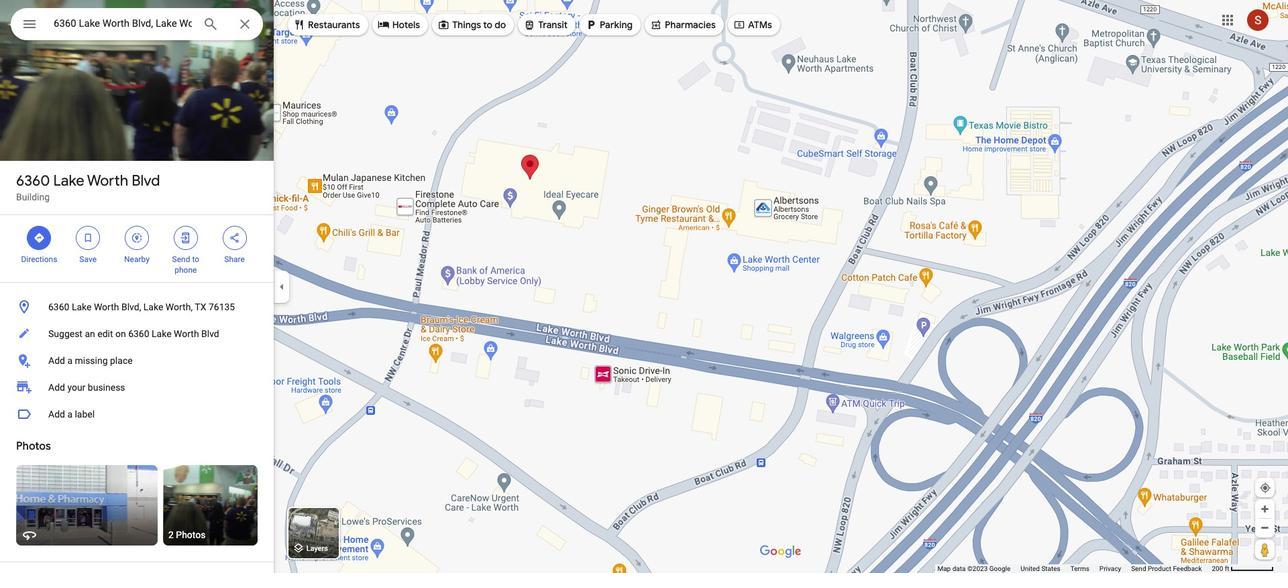Task type: locate. For each thing, give the bounding box(es) containing it.
add
[[48, 356, 65, 367], [48, 383, 65, 393], [48, 410, 65, 420]]


[[524, 17, 536, 32]]

zoom in image
[[1261, 505, 1271, 515]]

 button
[[11, 8, 48, 43]]

footer containing map data ©2023 google
[[938, 565, 1213, 574]]

a left missing
[[67, 356, 73, 367]]

do
[[495, 19, 506, 31]]

0 horizontal spatial blvd
[[132, 172, 160, 191]]

photos right "2" at left bottom
[[176, 530, 206, 541]]

 search field
[[11, 8, 263, 43]]

to inside  things to do
[[484, 19, 493, 31]]

0 horizontal spatial send
[[172, 255, 190, 264]]

a
[[67, 356, 73, 367], [67, 410, 73, 420]]

add left your on the left of the page
[[48, 383, 65, 393]]

lake up 
[[53, 172, 84, 191]]

send inside send to phone
[[172, 255, 190, 264]]

data
[[953, 566, 966, 573]]

add left label
[[48, 410, 65, 420]]

0 horizontal spatial to
[[192, 255, 199, 264]]

send left 'product' at the right bottom
[[1132, 566, 1147, 573]]

nearby
[[124, 255, 150, 264]]

2
[[169, 530, 174, 541]]

6360 right on
[[128, 329, 149, 340]]

map data ©2023 google
[[938, 566, 1011, 573]]

a for label
[[67, 410, 73, 420]]

2 vertical spatial 6360
[[128, 329, 149, 340]]

worth for blvd,
[[94, 302, 119, 313]]

lake down worth,
[[152, 329, 172, 340]]

google account: sheryl atherton  
(sheryl.atherton@adept.ai) image
[[1248, 9, 1269, 31]]

on
[[115, 329, 126, 340]]

add a missing place button
[[0, 348, 274, 375]]

0 vertical spatial photos
[[16, 440, 51, 454]]

None field
[[54, 15, 192, 32]]

terms button
[[1071, 565, 1090, 574]]

2 vertical spatial add
[[48, 410, 65, 420]]

6360 inside suggest an edit on 6360 lake worth blvd button
[[128, 329, 149, 340]]

worth up 
[[87, 172, 128, 191]]

worth left blvd,
[[94, 302, 119, 313]]

map
[[938, 566, 951, 573]]

privacy
[[1100, 566, 1122, 573]]

1 vertical spatial a
[[67, 410, 73, 420]]

pharmacies
[[665, 19, 716, 31]]

blvd up 
[[132, 172, 160, 191]]

edit
[[97, 329, 113, 340]]

1 vertical spatial 6360
[[48, 302, 69, 313]]

add down "suggest"
[[48, 356, 65, 367]]

200 ft
[[1213, 566, 1230, 573]]

suggest an edit on 6360 lake worth blvd
[[48, 329, 219, 340]]

building
[[16, 192, 50, 203]]

lake
[[53, 172, 84, 191], [72, 302, 92, 313], [144, 302, 163, 313], [152, 329, 172, 340]]

6360 inside 6360 lake worth blvd building
[[16, 172, 50, 191]]

1 horizontal spatial blvd
[[201, 329, 219, 340]]

2 a from the top
[[67, 410, 73, 420]]

a for missing
[[67, 356, 73, 367]]

label
[[75, 410, 95, 420]]


[[229, 231, 241, 246]]


[[650, 17, 663, 32]]

parking
[[600, 19, 633, 31]]

6360 for blvd
[[16, 172, 50, 191]]

show your location image
[[1260, 483, 1272, 495]]

send for send product feedback
[[1132, 566, 1147, 573]]

to left do
[[484, 19, 493, 31]]

a left label
[[67, 410, 73, 420]]

transit
[[539, 19, 568, 31]]

1 vertical spatial blvd
[[201, 329, 219, 340]]

6360 inside 6360 lake worth blvd, lake worth, tx 76135 button
[[48, 302, 69, 313]]

1 vertical spatial add
[[48, 383, 65, 393]]

save
[[79, 255, 97, 264]]

send inside button
[[1132, 566, 1147, 573]]

1 vertical spatial send
[[1132, 566, 1147, 573]]

1 horizontal spatial photos
[[176, 530, 206, 541]]


[[293, 17, 305, 32]]

photos down add a label
[[16, 440, 51, 454]]

add inside add a missing place button
[[48, 356, 65, 367]]

send up phone
[[172, 255, 190, 264]]

blvd inside button
[[201, 329, 219, 340]]

1 a from the top
[[67, 356, 73, 367]]

product
[[1149, 566, 1172, 573]]

3 add from the top
[[48, 410, 65, 420]]

add a label button
[[0, 401, 274, 428]]

blvd
[[132, 172, 160, 191], [201, 329, 219, 340]]

1 horizontal spatial send
[[1132, 566, 1147, 573]]

0 vertical spatial a
[[67, 356, 73, 367]]

photos inside button
[[176, 530, 206, 541]]

2 photos button
[[163, 466, 258, 546]]

feedback
[[1174, 566, 1203, 573]]

united
[[1021, 566, 1040, 573]]

0 vertical spatial worth
[[87, 172, 128, 191]]


[[378, 17, 390, 32]]

worth inside 6360 lake worth blvd building
[[87, 172, 128, 191]]

missing
[[75, 356, 108, 367]]

add for add your business
[[48, 383, 65, 393]]

1 add from the top
[[48, 356, 65, 367]]

add a label
[[48, 410, 95, 420]]

6360 up "suggest"
[[48, 302, 69, 313]]

 hotels
[[378, 17, 420, 32]]

to up phone
[[192, 255, 199, 264]]

76135
[[209, 302, 235, 313]]

6360 for blvd,
[[48, 302, 69, 313]]

none field inside 6360 lake worth blvd, lake worth, tx 76135 field
[[54, 15, 192, 32]]

worth for blvd
[[87, 172, 128, 191]]

united states button
[[1021, 565, 1061, 574]]

footer
[[938, 565, 1213, 574]]

an
[[85, 329, 95, 340]]

2 add from the top
[[48, 383, 65, 393]]

privacy button
[[1100, 565, 1122, 574]]

0 vertical spatial send
[[172, 255, 190, 264]]

to
[[484, 19, 493, 31], [192, 255, 199, 264]]

1 vertical spatial photos
[[176, 530, 206, 541]]

photos
[[16, 440, 51, 454], [176, 530, 206, 541]]

1 vertical spatial to
[[192, 255, 199, 264]]

0 vertical spatial to
[[484, 19, 493, 31]]

0 horizontal spatial photos
[[16, 440, 51, 454]]


[[180, 231, 192, 246]]

6360 Lake Worth Blvd, Lake Worth, TX 76135 field
[[11, 8, 263, 40]]

6360 lake worth blvd main content
[[0, 0, 274, 574]]

1 vertical spatial worth
[[94, 302, 119, 313]]

blvd down tx
[[201, 329, 219, 340]]

0 vertical spatial 6360
[[16, 172, 50, 191]]

worth down worth,
[[174, 329, 199, 340]]

6360 up the building
[[16, 172, 50, 191]]

0 vertical spatial add
[[48, 356, 65, 367]]

worth
[[87, 172, 128, 191], [94, 302, 119, 313], [174, 329, 199, 340]]

add your business
[[48, 383, 125, 393]]

things
[[453, 19, 481, 31]]

add inside add a label button
[[48, 410, 65, 420]]

0 vertical spatial blvd
[[132, 172, 160, 191]]

6360
[[16, 172, 50, 191], [48, 302, 69, 313], [128, 329, 149, 340]]

send for send to phone
[[172, 255, 190, 264]]

send
[[172, 255, 190, 264], [1132, 566, 1147, 573]]

add inside "add your business" link
[[48, 383, 65, 393]]

1 horizontal spatial to
[[484, 19, 493, 31]]



Task type: describe. For each thing, give the bounding box(es) containing it.
united states
[[1021, 566, 1061, 573]]

directions
[[21, 255, 57, 264]]


[[585, 17, 598, 32]]

your
[[67, 383, 85, 393]]

to inside send to phone
[[192, 255, 199, 264]]

2 vertical spatial worth
[[174, 329, 199, 340]]

add for add a missing place
[[48, 356, 65, 367]]

show street view coverage image
[[1256, 540, 1276, 561]]

6360 lake worth blvd, lake worth, tx 76135
[[48, 302, 235, 313]]

phone
[[175, 266, 197, 275]]


[[734, 17, 746, 32]]

send to phone
[[172, 255, 199, 275]]

 things to do
[[438, 17, 506, 32]]

 atms
[[734, 17, 773, 32]]

6360 lake worth blvd building
[[16, 172, 160, 203]]

©2023
[[968, 566, 988, 573]]

layers
[[307, 545, 328, 554]]

blvd inside 6360 lake worth blvd building
[[132, 172, 160, 191]]


[[131, 231, 143, 246]]


[[33, 231, 45, 246]]


[[21, 15, 38, 34]]

google maps element
[[0, 0, 1289, 574]]

lake up an
[[72, 302, 92, 313]]

terms
[[1071, 566, 1090, 573]]

 restaurants
[[293, 17, 360, 32]]

2 photos
[[169, 530, 206, 541]]

200 ft button
[[1213, 566, 1275, 573]]

states
[[1042, 566, 1061, 573]]

add your business link
[[0, 375, 274, 401]]

hotels
[[392, 19, 420, 31]]

send product feedback button
[[1132, 565, 1203, 574]]

zoom out image
[[1261, 524, 1271, 534]]

place
[[110, 356, 133, 367]]

lake inside 6360 lake worth blvd building
[[53, 172, 84, 191]]

restaurants
[[308, 19, 360, 31]]

share
[[224, 255, 245, 264]]

 transit
[[524, 17, 568, 32]]

suggest an edit on 6360 lake worth blvd button
[[0, 321, 274, 348]]

blvd,
[[121, 302, 141, 313]]

lake right blvd,
[[144, 302, 163, 313]]


[[82, 231, 94, 246]]

atms
[[748, 19, 773, 31]]

business
[[88, 383, 125, 393]]

 pharmacies
[[650, 17, 716, 32]]

ft
[[1226, 566, 1230, 573]]


[[438, 17, 450, 32]]

google
[[990, 566, 1011, 573]]

collapse side panel image
[[275, 280, 289, 294]]

6360 lake worth blvd, lake worth, tx 76135 button
[[0, 294, 274, 321]]

suggest
[[48, 329, 83, 340]]

tx
[[195, 302, 206, 313]]

actions for 6360 lake worth blvd region
[[0, 215, 274, 283]]

add a missing place
[[48, 356, 133, 367]]

send product feedback
[[1132, 566, 1203, 573]]

 parking
[[585, 17, 633, 32]]

footer inside 'google maps' element
[[938, 565, 1213, 574]]

add for add a label
[[48, 410, 65, 420]]

200
[[1213, 566, 1224, 573]]

worth,
[[166, 302, 193, 313]]



Task type: vqa. For each thing, say whether or not it's contained in the screenshot.
78701
no



